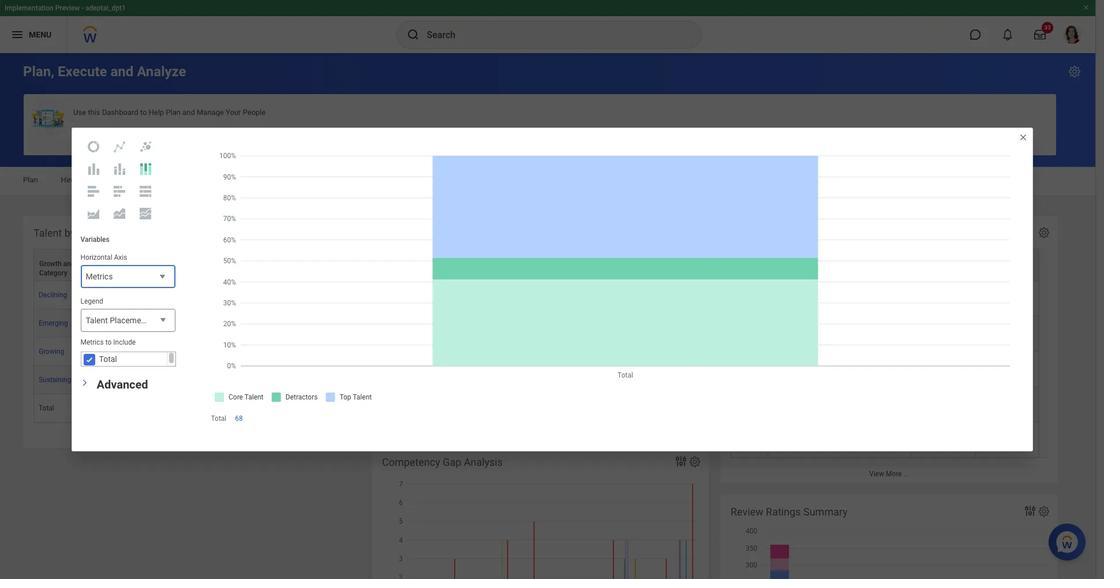 Task type: vqa. For each thing, say whether or not it's contained in the screenshot.
potential/agility to the bottom
yes



Task type: locate. For each thing, give the bounding box(es) containing it.
1 vertical spatial chief
[[801, 326, 817, 335]]

vp,
[[832, 362, 841, 370]]

talent down legend
[[86, 316, 108, 325]]

7 down 5 button
[[158, 348, 162, 356]]

2 horizontal spatial plan
[[737, 269, 751, 277]]

market
[[78, 227, 110, 239], [77, 260, 98, 268]]

1 vertical spatial to
[[105, 338, 112, 347]]

7 for declining
[[158, 291, 162, 299]]

officer
[[850, 291, 870, 299], [856, 326, 877, 335]]

talent placement category button
[[81, 309, 183, 333]]

100% column image
[[139, 162, 152, 176]]

by left variables
[[65, 227, 75, 239]]

summary
[[804, 506, 848, 518]]

metrics inside popup button
[[86, 272, 113, 281]]

officer inside p-00002 chief information officer - oliver reynolds
[[856, 326, 877, 335]]

7
[[158, 291, 162, 299], [284, 319, 288, 328], [158, 348, 162, 356]]

total
[[99, 355, 117, 364], [39, 404, 54, 412], [211, 415, 227, 423]]

metrics inside group
[[81, 338, 104, 347]]

search image
[[406, 28, 420, 42]]

by
[[65, 227, 75, 239], [445, 227, 456, 239]]

review
[[731, 506, 764, 518]]

emergency
[[234, 176, 271, 184]]

2 vertical spatial 7 button
[[158, 347, 163, 356]]

1 horizontal spatial category
[[150, 316, 183, 325]]

and
[[111, 64, 134, 80], [183, 108, 195, 117], [63, 260, 75, 268]]

core talent button
[[125, 250, 173, 281]]

p- up morgan
[[773, 291, 780, 299]]

sales
[[843, 362, 859, 370]]

2 vertical spatial p-
[[773, 362, 780, 370]]

officer left oliver
[[856, 326, 877, 335]]

by for market
[[65, 227, 75, 239]]

talent by market share / growth element
[[23, 216, 360, 448]]

7 button down 5 button
[[158, 347, 163, 356]]

growth right /
[[149, 227, 182, 239]]

marketing
[[867, 362, 898, 370]]

0 horizontal spatial and
[[63, 260, 75, 268]]

growing link
[[39, 345, 64, 356]]

1 horizontal spatial risk
[[937, 260, 950, 268]]

total inside metrics to include group
[[99, 355, 117, 364]]

0 horizontal spatial to
[[105, 338, 112, 347]]

horizontal axis group
[[81, 253, 175, 289]]

7 down core talent
[[158, 291, 162, 299]]

axis
[[114, 253, 127, 262]]

contributors
[[530, 255, 575, 264]]

0 vertical spatial chief
[[801, 291, 817, 299]]

2 chief from the top
[[801, 326, 817, 335]]

competency gap analysis element
[[372, 445, 709, 579]]

by up workers
[[445, 227, 456, 239]]

executive inside the p-00001 chief executive officer - steve morgan
[[819, 291, 848, 299]]

- right marketing
[[900, 362, 902, 370]]

workers 3
[[441, 255, 471, 275]]

1 vertical spatial market
[[77, 260, 98, 268]]

1 vertical spatial 7
[[284, 319, 288, 328]]

cell
[[251, 281, 300, 310], [300, 281, 341, 310], [913, 281, 976, 317], [913, 317, 976, 352], [251, 338, 300, 366], [300, 338, 341, 366], [174, 366, 251, 394], [251, 366, 300, 394], [300, 366, 341, 394], [769, 387, 913, 423], [913, 387, 976, 423], [125, 394, 174, 423], [769, 423, 913, 458], [913, 423, 976, 458]]

emerging
[[39, 319, 68, 328]]

1 horizontal spatial growth
[[149, 227, 182, 239]]

performers
[[446, 287, 486, 296], [540, 287, 580, 296]]

2 p- from the top
[[773, 326, 780, 335]]

1 vertical spatial risk
[[937, 260, 950, 268]]

1 vertical spatial and
[[183, 108, 195, 117]]

1 vertical spatial 7 button
[[284, 319, 289, 328]]

metrics for metrics
[[86, 272, 113, 281]]

succession plans at risk element
[[721, 216, 1059, 483]]

0 horizontal spatial by
[[65, 227, 75, 239]]

plan inside tab list
[[23, 176, 38, 184]]

performance by potential/agility element
[[372, 216, 709, 434]]

1 vertical spatial executive
[[801, 362, 830, 370]]

executive down position popup button
[[819, 291, 848, 299]]

officer left steve
[[850, 291, 870, 299]]

reynolds
[[773, 336, 802, 344]]

and left manage
[[183, 108, 195, 117]]

7 left 15
[[284, 319, 288, 328]]

0 vertical spatial share
[[113, 227, 139, 239]]

2 performers from the left
[[540, 287, 580, 296]]

1 horizontal spatial total
[[99, 355, 117, 364]]

00002
[[780, 326, 799, 335]]

talent up growth and market share category popup button at the top of the page
[[33, 227, 62, 239]]

0 vertical spatial executive
[[819, 291, 848, 299]]

tab list
[[12, 167, 1085, 195]]

plan left hire
[[23, 176, 38, 184]]

information
[[819, 326, 855, 335]]

0 vertical spatial metrics
[[86, 272, 113, 281]]

1 vertical spatial p-
[[773, 326, 780, 335]]

row containing growing
[[33, 338, 341, 366]]

1 horizontal spatial 3
[[454, 266, 458, 275]]

by inside "element"
[[445, 227, 456, 239]]

plan right help
[[166, 108, 181, 117]]

potential/agility
[[458, 227, 532, 239], [522, 363, 584, 374]]

1 horizontal spatial by
[[445, 227, 456, 239]]

category
[[39, 269, 67, 277], [150, 316, 183, 325]]

0 vertical spatial growth
[[149, 227, 182, 239]]

total left the 68
[[211, 415, 227, 423]]

metrics to include
[[81, 338, 136, 347]]

share
[[113, 227, 139, 239], [100, 260, 118, 268]]

1 horizontal spatial performers
[[540, 287, 580, 296]]

chief right 00002
[[801, 326, 817, 335]]

1 vertical spatial metrics
[[81, 338, 104, 347]]

to left include
[[105, 338, 112, 347]]

p-00076 executive vp, sales & marketing - jake lee
[[773, 362, 902, 379]]

3 button up 0
[[235, 319, 241, 328]]

risk
[[827, 227, 846, 239], [937, 260, 950, 268]]

metrics up check small icon
[[81, 338, 104, 347]]

(incumbent)
[[918, 269, 956, 277]]

at
[[815, 227, 824, 239]]

3 button down workers
[[447, 265, 460, 276]]

category inside growth and market share category
[[39, 269, 67, 277]]

0 vertical spatial 7
[[158, 291, 162, 299]]

talent
[[273, 176, 293, 184], [33, 227, 62, 239], [149, 269, 168, 277], [86, 316, 108, 325]]

1 vertical spatial 3 button
[[235, 319, 241, 328]]

0 horizontal spatial total
[[39, 404, 54, 412]]

metrics for metrics to include
[[81, 338, 104, 347]]

talent right the core at the top left of page
[[149, 269, 168, 277]]

use
[[73, 108, 86, 117]]

0 vertical spatial market
[[78, 227, 110, 239]]

hire
[[61, 176, 75, 184]]

executive left vp,
[[801, 362, 830, 370]]

1 by from the left
[[65, 227, 75, 239]]

0 horizontal spatial growth
[[39, 260, 62, 268]]

0 horizontal spatial 3 button
[[235, 319, 241, 328]]

consistent
[[619, 255, 658, 264]]

profile logan mcneil element
[[1057, 22, 1089, 47]]

metrics
[[86, 272, 113, 281], [81, 338, 104, 347]]

tab list containing plan
[[12, 167, 1085, 195]]

2 vertical spatial plan
[[737, 269, 751, 277]]

2 vertical spatial 7
[[158, 348, 162, 356]]

100% bar image
[[139, 184, 152, 198]]

p-00001 chief executive officer - steve morgan
[[773, 291, 893, 308]]

competency
[[382, 456, 440, 468]]

configure this page image
[[1068, 65, 1082, 79]]

1 vertical spatial officer
[[856, 326, 877, 335]]

analysis
[[464, 456, 503, 468]]

chief inside the p-00001 chief executive officer - steve morgan
[[801, 291, 817, 299]]

use this dashboard to help plan and manage your people button
[[24, 94, 1057, 155]]

market down variables
[[77, 260, 98, 268]]

to left help
[[140, 108, 147, 117]]

performers right 'key'
[[540, 287, 580, 296]]

p-00001 chief executive officer - steve morgan row
[[731, 281, 1039, 317]]

p- up 'jake'
[[773, 362, 780, 370]]

0 vertical spatial plan
[[166, 108, 181, 117]]

view
[[870, 470, 885, 478]]

1 vertical spatial total
[[39, 404, 54, 412]]

clustered column image
[[87, 162, 100, 176]]

p- inside p-00076 executive vp, sales & marketing - jake lee
[[773, 362, 780, 370]]

line image
[[113, 140, 126, 154]]

1 vertical spatial potential/agility
[[522, 363, 584, 374]]

risk up (incumbent)
[[937, 260, 950, 268]]

plan, execute and analyze
[[23, 64, 186, 80]]

horizontal
[[81, 253, 112, 262]]

1 vertical spatial category
[[150, 316, 183, 325]]

p- for 00001
[[773, 291, 780, 299]]

0 vertical spatial 3
[[454, 266, 458, 275]]

share inside growth and market share category
[[100, 260, 118, 268]]

2 vertical spatial and
[[63, 260, 75, 268]]

total down sustaining
[[39, 404, 54, 412]]

market down overlaid area 'image' at top left
[[78, 227, 110, 239]]

1 p- from the top
[[773, 291, 780, 299]]

0 vertical spatial 7 button
[[158, 291, 163, 300]]

donut image
[[87, 140, 100, 154]]

p- for 00002
[[773, 326, 780, 335]]

implementation preview -   adeptai_dpt1 banner
[[0, 0, 1096, 53]]

detractors
[[213, 269, 245, 277]]

row
[[33, 249, 341, 281], [731, 249, 1039, 281], [33, 281, 341, 310], [33, 310, 341, 338], [33, 338, 341, 366], [731, 387, 1039, 423], [731, 423, 1039, 458]]

1 vertical spatial growth
[[39, 260, 62, 268]]

7 button down core talent
[[158, 291, 163, 300]]

0 vertical spatial risk
[[827, 227, 846, 239]]

7 button left 15
[[284, 319, 289, 328]]

growth up declining 'link'
[[39, 260, 62, 268]]

advanced dialog
[[71, 128, 1033, 452]]

0 vertical spatial to
[[140, 108, 147, 117]]

p- inside p-00002 chief information officer - oliver reynolds
[[773, 326, 780, 335]]

lee
[[790, 371, 801, 379]]

metrics down horizontal
[[86, 272, 113, 281]]

0 vertical spatial total
[[99, 355, 117, 364]]

officer for executive
[[850, 291, 870, 299]]

1 horizontal spatial to
[[140, 108, 147, 117]]

0 vertical spatial category
[[39, 269, 67, 277]]

emergers
[[632, 287, 666, 296]]

plan, execute and analyze main content
[[0, 53, 1096, 579]]

0 horizontal spatial 3
[[235, 319, 239, 328]]

0 button
[[235, 347, 241, 356]]

1 vertical spatial 3
[[235, 319, 239, 328]]

performers for key performers
[[540, 287, 580, 296]]

plan
[[166, 108, 181, 117], [23, 176, 38, 184], [737, 269, 751, 277]]

- right preview
[[82, 4, 84, 12]]

7 button for declining
[[158, 291, 163, 300]]

succession
[[731, 227, 784, 239]]

1 horizontal spatial and
[[111, 64, 134, 80]]

talent placement category
[[86, 316, 183, 325]]

3 p- from the top
[[773, 362, 780, 370]]

advanced
[[97, 378, 148, 392]]

1 chief from the top
[[801, 291, 817, 299]]

performers down workers 3
[[446, 287, 486, 296]]

talent left access
[[273, 176, 293, 184]]

7 button
[[158, 291, 163, 300], [284, 319, 289, 328], [158, 347, 163, 356]]

2 vertical spatial total
[[211, 415, 227, 423]]

and left analyze
[[111, 64, 134, 80]]

1 vertical spatial plan
[[23, 176, 38, 184]]

-
[[82, 4, 84, 12], [872, 291, 874, 299], [879, 326, 881, 335], [900, 362, 902, 370]]

talent inside tab list
[[273, 176, 293, 184]]

p- up reynolds
[[773, 326, 780, 335]]

0 horizontal spatial performers
[[446, 287, 486, 296]]

stacked bar image
[[113, 184, 126, 198]]

0 vertical spatial p-
[[773, 291, 780, 299]]

1 horizontal spatial plan
[[166, 108, 181, 117]]

officer inside the p-00001 chief executive officer - steve morgan
[[850, 291, 870, 299]]

1 performers from the left
[[446, 287, 486, 296]]

notifications large image
[[1003, 29, 1014, 40]]

- left oliver
[[879, 326, 881, 335]]

total down metrics to include
[[99, 355, 117, 364]]

variables group
[[72, 226, 184, 375]]

plan inside button
[[166, 108, 181, 117]]

1 horizontal spatial 3 button
[[447, 265, 460, 276]]

and left horizontal
[[63, 260, 75, 268]]

0 horizontal spatial plan
[[23, 176, 38, 184]]

plan inside 'popup button'
[[737, 269, 751, 277]]

row containing emerging
[[33, 310, 341, 338]]

borrow
[[138, 176, 162, 184]]

growth
[[149, 227, 182, 239], [39, 260, 62, 268]]

chief
[[801, 291, 817, 299], [801, 326, 817, 335]]

risk right at on the right top of page
[[827, 227, 846, 239]]

- inside the implementation preview -   adeptai_dpt1 banner
[[82, 4, 84, 12]]

market inside growth and market share category
[[77, 260, 98, 268]]

p- inside the p-00001 chief executive officer - steve morgan
[[773, 291, 780, 299]]

3 button inside performance by potential/agility "element"
[[447, 265, 460, 276]]

2 horizontal spatial and
[[183, 108, 195, 117]]

review ratings summary element
[[721, 495, 1059, 579]]

manage
[[197, 108, 224, 117]]

execute
[[58, 64, 107, 80]]

emerging link
[[39, 317, 68, 328]]

3 down workers
[[454, 266, 458, 275]]

0 horizontal spatial risk
[[827, 227, 846, 239]]

3 up 0
[[235, 319, 239, 328]]

stars
[[660, 255, 679, 264]]

&
[[861, 362, 866, 370]]

chief right 00001
[[801, 291, 817, 299]]

- left steve
[[872, 291, 874, 299]]

1 vertical spatial share
[[100, 260, 118, 268]]

morgan
[[773, 300, 797, 308]]

growth inside growth and market share category
[[39, 260, 62, 268]]

clustered bar image
[[87, 184, 100, 198]]

0 vertical spatial 3 button
[[447, 265, 460, 276]]

chief inside p-00002 chief information officer - oliver reynolds
[[801, 326, 817, 335]]

0 vertical spatial officer
[[850, 291, 870, 299]]

0 horizontal spatial category
[[39, 269, 67, 277]]

share for category
[[100, 260, 118, 268]]

plan down "succession"
[[737, 269, 751, 277]]

legend
[[81, 297, 103, 306]]

3 button
[[447, 265, 460, 276], [235, 319, 241, 328]]

2 by from the left
[[445, 227, 456, 239]]

to inside metrics to include group
[[105, 338, 112, 347]]

help
[[149, 108, 164, 117]]

2 horizontal spatial total
[[211, 415, 227, 423]]

stacked area image
[[113, 207, 126, 221]]

talent inside dropdown button
[[86, 316, 108, 325]]



Task type: describe. For each thing, give the bounding box(es) containing it.
68
[[235, 415, 243, 423]]

plan for plan 'popup button'
[[737, 269, 751, 277]]

p- for 00076
[[773, 362, 780, 370]]

include
[[113, 338, 136, 347]]

officer for information
[[856, 326, 877, 335]]

view more ... link
[[721, 464, 1059, 483]]

p-00001 chief executive officer - steve morgan link
[[773, 289, 893, 308]]

market for by
[[78, 227, 110, 239]]

chevron down image
[[81, 376, 89, 390]]

100% area image
[[139, 207, 152, 221]]

...
[[904, 470, 910, 478]]

emergency talent access
[[234, 176, 320, 184]]

to inside 'use this dashboard to help plan and manage your people' button
[[140, 108, 147, 117]]

plan button
[[732, 250, 768, 281]]

5
[[158, 319, 162, 328]]

talent by market share / growth
[[33, 227, 182, 239]]

inbox large image
[[1035, 29, 1046, 40]]

p-00002 chief information officer - oliver reynolds
[[773, 326, 900, 344]]

p-00076 executive vp, sales & marketing - jake lee row
[[731, 352, 1039, 387]]

and inside growth and market share category
[[63, 260, 75, 268]]

legend group
[[81, 297, 183, 333]]

growth and market share category
[[39, 260, 118, 277]]

competency gap analysis
[[382, 456, 503, 468]]

68 button
[[235, 414, 245, 423]]

total inside total row
[[39, 404, 54, 412]]

implementation preview -   adeptai_dpt1
[[5, 4, 126, 12]]

core talent
[[133, 269, 168, 277]]

workers
[[441, 255, 471, 264]]

tab list inside plan, execute and analyze main content
[[12, 167, 1085, 195]]

15 button
[[321, 319, 331, 328]]

growing
[[39, 348, 64, 356]]

solid
[[426, 287, 444, 296]]

metrics to include group
[[81, 338, 176, 367]]

3 inside workers 3
[[454, 266, 458, 275]]

solid performers
[[426, 287, 486, 296]]

sustaining link
[[39, 374, 71, 384]]

analyze
[[137, 64, 186, 80]]

position
[[774, 269, 800, 277]]

use this dashboard to help plan and manage your people
[[73, 108, 266, 117]]

check small image
[[82, 353, 96, 367]]

chief for executive
[[801, 291, 817, 299]]

p-00002 chief information officer - oliver reynolds row
[[731, 317, 1039, 352]]

0 vertical spatial potential/agility
[[458, 227, 532, 239]]

plans
[[787, 227, 813, 239]]

by for potential/agility
[[445, 227, 456, 239]]

questionable
[[432, 320, 480, 329]]

p-00002 chief information officer - oliver reynolds link
[[773, 324, 900, 344]]

00076
[[780, 362, 799, 370]]

total row
[[33, 394, 341, 423]]

detractors button
[[174, 250, 251, 281]]

overlaid area image
[[87, 207, 100, 221]]

adeptai_dpt1
[[86, 4, 126, 12]]

row containing flight risk (incumbent)
[[731, 249, 1039, 281]]

implementation
[[5, 4, 54, 12]]

your
[[226, 108, 241, 117]]

7 button for growing
[[158, 347, 163, 356]]

steve
[[876, 291, 893, 299]]

review ratings summary
[[731, 506, 848, 518]]

3 inside talent by market share / growth element
[[235, 319, 239, 328]]

stacked column image
[[113, 162, 126, 176]]

declining
[[39, 291, 67, 299]]

variables
[[81, 236, 110, 244]]

chief for information
[[801, 326, 817, 335]]

oliver
[[882, 326, 900, 335]]

sustaining
[[39, 376, 71, 384]]

and inside button
[[183, 108, 195, 117]]

close environment banner image
[[1083, 4, 1090, 11]]

grow
[[98, 176, 115, 184]]

access
[[295, 176, 320, 184]]

succession plans at risk
[[731, 227, 846, 239]]

people
[[243, 108, 266, 117]]

core
[[133, 269, 147, 277]]

total element
[[39, 402, 54, 412]]

jake
[[773, 371, 788, 379]]

consistent stars
[[619, 255, 679, 264]]

gap
[[443, 456, 462, 468]]

talent inside popup button
[[149, 269, 168, 277]]

flight risk (incumbent) button
[[913, 250, 975, 281]]

share for /
[[113, 227, 139, 239]]

bubble image
[[139, 140, 152, 154]]

risk inside flight risk (incumbent)
[[937, 260, 950, 268]]

- inside the p-00001 chief executive officer - steve morgan
[[872, 291, 874, 299]]

flight
[[918, 260, 935, 268]]

flight risk (incumbent)
[[918, 260, 956, 277]]

dashboard
[[102, 108, 138, 117]]

7 for growing
[[158, 348, 162, 356]]

position button
[[769, 250, 912, 281]]

performance by potential/agility
[[382, 227, 532, 239]]

category inside dropdown button
[[150, 316, 183, 325]]

plan,
[[23, 64, 54, 80]]

performers for solid performers
[[446, 287, 486, 296]]

close chart settings image
[[1019, 133, 1028, 142]]

5 button
[[158, 319, 163, 328]]

preview
[[55, 4, 80, 12]]

declining link
[[39, 289, 67, 299]]

horizontal axis
[[81, 253, 127, 262]]

row containing growth and market share category
[[33, 249, 341, 281]]

0
[[235, 348, 239, 356]]

market for and
[[77, 260, 98, 268]]

key
[[525, 287, 538, 296]]

more
[[886, 470, 902, 478]]

sustaining row
[[33, 366, 341, 394]]

metrics button
[[81, 265, 175, 289]]

0 vertical spatial and
[[111, 64, 134, 80]]

view more ...
[[870, 470, 910, 478]]

00001
[[780, 291, 799, 299]]

- inside p-00002 chief information officer - oliver reynolds
[[879, 326, 881, 335]]

key performers
[[525, 287, 580, 296]]

row containing declining
[[33, 281, 341, 310]]

advanced button
[[97, 378, 148, 392]]

plan for tab list containing plan
[[23, 176, 38, 184]]

p-00076 executive vp, sales & marketing - jake lee link
[[773, 359, 902, 379]]

this
[[88, 108, 100, 117]]

- inside p-00076 executive vp, sales & marketing - jake lee
[[900, 362, 902, 370]]

15
[[321, 319, 329, 328]]

executive inside p-00076 executive vp, sales & marketing - jake lee
[[801, 362, 830, 370]]

ratings
[[766, 506, 801, 518]]

placement
[[110, 316, 148, 325]]

/
[[142, 227, 146, 239]]



